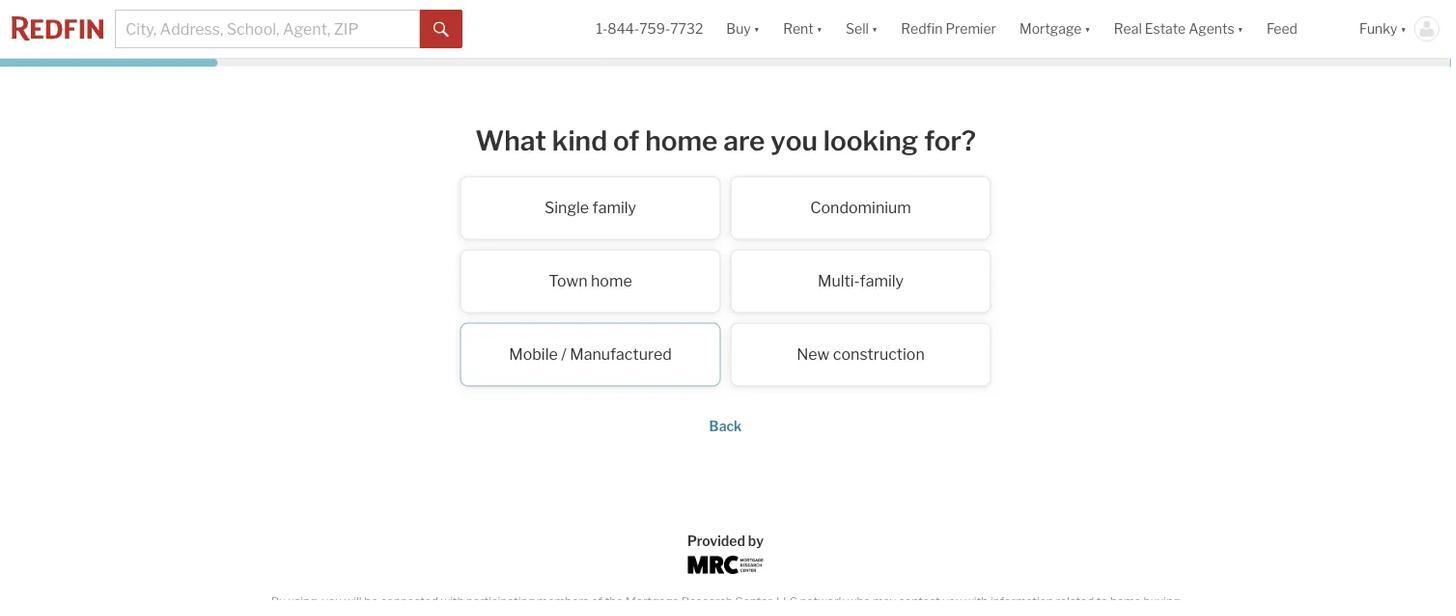 Task type: describe. For each thing, give the bounding box(es) containing it.
real
[[1115, 21, 1143, 37]]

mobile / manufactured
[[509, 345, 672, 364]]

funky ▾
[[1360, 21, 1407, 37]]

redfin premier
[[902, 21, 997, 37]]

buy ▾
[[727, 21, 760, 37]]

back button
[[710, 419, 742, 435]]

mortgage
[[1020, 21, 1082, 37]]

redfin
[[902, 21, 943, 37]]

real estate agents ▾
[[1115, 21, 1244, 37]]

provided by
[[688, 533, 764, 550]]

▾ for buy ▾
[[754, 21, 760, 37]]

1-844-759-7732 link
[[596, 21, 704, 37]]

feed button
[[1256, 0, 1349, 58]]

town home
[[549, 272, 632, 291]]

provided
[[688, 533, 746, 550]]

multi-family
[[818, 272, 904, 291]]

kind
[[552, 124, 608, 157]]

redfin premier button
[[890, 0, 1008, 58]]

sell ▾ button
[[835, 0, 890, 58]]

rent
[[784, 21, 814, 37]]

1-
[[596, 21, 608, 37]]

mortgage ▾ button
[[1020, 0, 1091, 58]]

back
[[710, 419, 742, 435]]

funky
[[1360, 21, 1398, 37]]

real estate agents ▾ link
[[1115, 0, 1244, 58]]

1-844-759-7732
[[596, 21, 704, 37]]

looking for?
[[824, 124, 976, 157]]

1 horizontal spatial home
[[645, 124, 718, 157]]

single family
[[545, 199, 637, 217]]

agents
[[1189, 21, 1235, 37]]

construction
[[833, 345, 925, 364]]

▾ for rent ▾
[[817, 21, 823, 37]]

of
[[613, 124, 640, 157]]

estate
[[1145, 21, 1186, 37]]

759-
[[640, 21, 671, 37]]

/
[[561, 345, 567, 364]]

rent ▾ button
[[784, 0, 823, 58]]

sell ▾
[[846, 21, 878, 37]]

single
[[545, 199, 589, 217]]

condominium
[[811, 199, 912, 217]]

▾ for funky ▾
[[1401, 21, 1407, 37]]

you
[[771, 124, 818, 157]]



Task type: vqa. For each thing, say whether or not it's contained in the screenshot.
No OPTION at left bottom
no



Task type: locate. For each thing, give the bounding box(es) containing it.
5 ▾ from the left
[[1238, 21, 1244, 37]]

new construction
[[797, 345, 925, 364]]

home
[[645, 124, 718, 157], [591, 272, 632, 291]]

multi-
[[818, 272, 860, 291]]

6 ▾ from the left
[[1401, 21, 1407, 37]]

▾ right funky at the right top of the page
[[1401, 21, 1407, 37]]

mobile
[[509, 345, 558, 364]]

sell
[[846, 21, 869, 37]]

what
[[475, 124, 547, 157]]

0 horizontal spatial home
[[591, 272, 632, 291]]

mortgage research center image
[[688, 556, 764, 575]]

feed
[[1267, 21, 1298, 37]]

family up construction
[[860, 272, 904, 291]]

3 ▾ from the left
[[872, 21, 878, 37]]

▾ for mortgage ▾
[[1085, 21, 1091, 37]]

submit search image
[[434, 22, 449, 37]]

4 ▾ from the left
[[1085, 21, 1091, 37]]

0 vertical spatial home
[[645, 124, 718, 157]]

buy ▾ button
[[715, 0, 772, 58]]

new
[[797, 345, 830, 364]]

▾
[[754, 21, 760, 37], [817, 21, 823, 37], [872, 21, 878, 37], [1085, 21, 1091, 37], [1238, 21, 1244, 37], [1401, 21, 1407, 37]]

City, Address, School, Agent, ZIP search field
[[115, 10, 420, 48]]

0 vertical spatial family
[[593, 199, 637, 217]]

7732
[[671, 21, 704, 37]]

what kind of home are you looking for?
[[475, 124, 976, 157]]

sell ▾ button
[[846, 0, 878, 58]]

▾ right the mortgage on the top right of page
[[1085, 21, 1091, 37]]

are
[[724, 124, 765, 157]]

home right the "of" at the left top
[[645, 124, 718, 157]]

▾ for sell ▾
[[872, 21, 878, 37]]

1 horizontal spatial family
[[860, 272, 904, 291]]

buy ▾ button
[[727, 0, 760, 58]]

buy
[[727, 21, 751, 37]]

manufactured
[[570, 345, 672, 364]]

▾ right rent
[[817, 21, 823, 37]]

rent ▾
[[784, 21, 823, 37]]

mortgage ▾ button
[[1008, 0, 1103, 58]]

1 vertical spatial family
[[860, 272, 904, 291]]

2 ▾ from the left
[[817, 21, 823, 37]]

0 horizontal spatial family
[[593, 199, 637, 217]]

family for multi-family
[[860, 272, 904, 291]]

family for single family
[[593, 199, 637, 217]]

home right town
[[591, 272, 632, 291]]

family
[[593, 199, 637, 217], [860, 272, 904, 291]]

mortgage ▾
[[1020, 21, 1091, 37]]

▾ right the agents
[[1238, 21, 1244, 37]]

1 vertical spatial home
[[591, 272, 632, 291]]

▾ right sell
[[872, 21, 878, 37]]

▾ right buy
[[754, 21, 760, 37]]

real estate agents ▾ button
[[1103, 0, 1256, 58]]

what kind of home are you looking for? option group
[[340, 176, 1112, 397]]

by
[[749, 533, 764, 550]]

home inside option group
[[591, 272, 632, 291]]

town
[[549, 272, 588, 291]]

844-
[[608, 21, 640, 37]]

rent ▾ button
[[772, 0, 835, 58]]

1 ▾ from the left
[[754, 21, 760, 37]]

premier
[[946, 21, 997, 37]]

family right the "single"
[[593, 199, 637, 217]]



